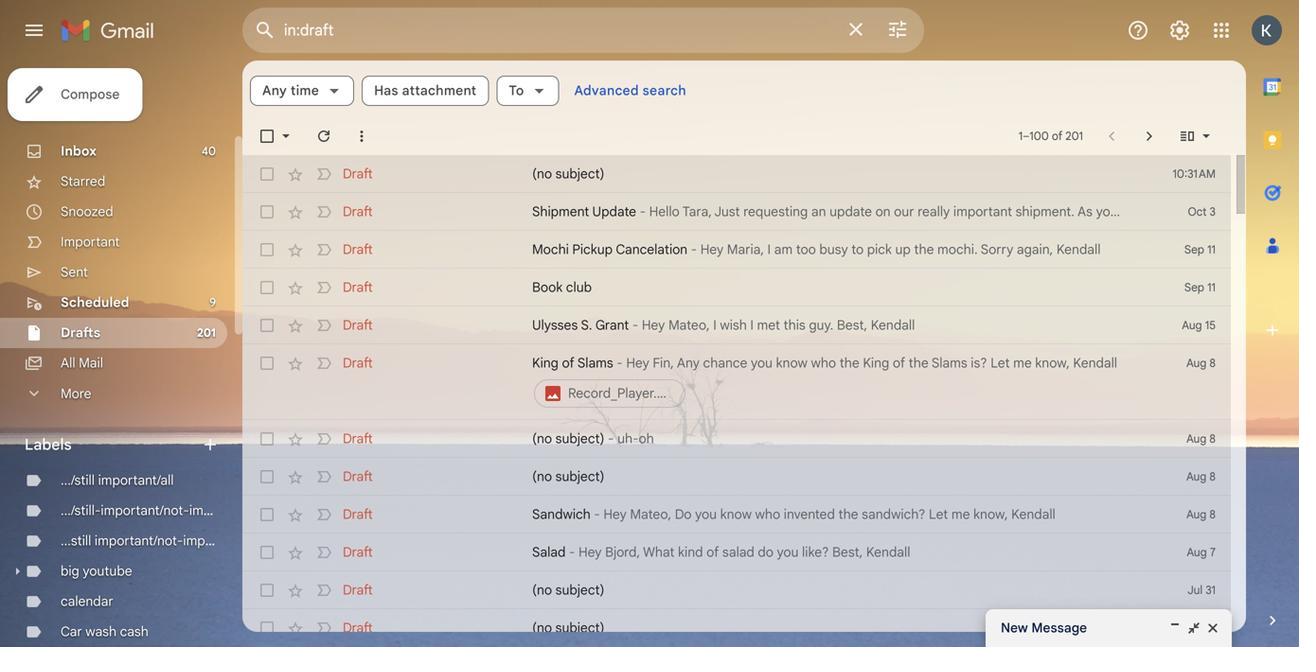 Task type: locate. For each thing, give the bounding box(es) containing it.
shipment update - hello tara, just requesting an update on our really important shipment. as you may know, this is a huge priori
[[532, 204, 1299, 220]]

labels
[[25, 436, 72, 455]]

important up sorry
[[954, 204, 1012, 220]]

3 row from the top
[[242, 231, 1231, 269]]

.../still
[[61, 473, 95, 489]]

1 sep 11 from the top
[[1185, 243, 1216, 257]]

update
[[592, 204, 637, 220]]

what
[[643, 545, 675, 561]]

hey left fin,
[[626, 355, 650, 372]]

9 draft from the top
[[343, 507, 373, 523]]

aug for seventh row from the top of the main content containing any time
[[1187, 432, 1207, 447]]

hey up fin,
[[642, 317, 665, 334]]

(no subject) - uh-oh
[[532, 431, 654, 448]]

salad
[[532, 545, 566, 561]]

i left am
[[768, 242, 771, 258]]

0 horizontal spatial i
[[713, 317, 717, 334]]

draft
[[343, 166, 373, 182], [343, 204, 373, 220], [343, 242, 373, 258], [343, 279, 373, 296], [343, 317, 373, 334], [343, 355, 373, 372], [343, 431, 373, 448], [343, 469, 373, 485], [343, 507, 373, 523], [343, 545, 373, 561], [343, 582, 373, 599], [343, 620, 373, 637]]

1 horizontal spatial slams
[[932, 355, 968, 372]]

- right salad
[[569, 545, 575, 561]]

(no subject) link for jul 31
[[532, 582, 1127, 600]]

2 sep 11 from the top
[[1185, 281, 1216, 295]]

clear search image
[[837, 10, 875, 48]]

slams down s.
[[578, 355, 613, 372]]

2 horizontal spatial i
[[768, 242, 771, 258]]

.../still important/all
[[61, 473, 174, 489]]

2 8 from the top
[[1210, 432, 1216, 447]]

starred
[[61, 173, 105, 190]]

do
[[758, 545, 774, 561]]

1 (no subject) from the top
[[532, 166, 605, 182]]

row
[[242, 155, 1231, 193], [242, 193, 1299, 231], [242, 231, 1231, 269], [242, 269, 1231, 307], [242, 307, 1231, 345], [242, 345, 1231, 421], [242, 421, 1231, 458], [242, 458, 1231, 496], [242, 496, 1231, 534], [242, 534, 1231, 572], [242, 572, 1231, 610], [242, 610, 1231, 648]]

11 down 3
[[1208, 243, 1216, 257]]

sandwich
[[532, 507, 591, 523]]

cell
[[532, 354, 1137, 411]]

10:31 am
[[1173, 167, 1216, 181]]

0 vertical spatial me
[[1013, 355, 1032, 372]]

None checkbox
[[258, 241, 277, 260], [258, 278, 277, 297], [258, 354, 277, 373], [258, 468, 277, 487], [258, 582, 277, 600], [258, 619, 277, 638], [258, 241, 277, 260], [258, 278, 277, 297], [258, 354, 277, 373], [258, 468, 277, 487], [258, 582, 277, 600], [258, 619, 277, 638]]

big youtube
[[61, 564, 132, 580]]

of right kind at the right of page
[[707, 545, 719, 561]]

0 vertical spatial this
[[1188, 204, 1210, 220]]

1 vertical spatial mateo,
[[630, 507, 672, 523]]

has attachment button
[[362, 76, 489, 106]]

sandwich?
[[862, 507, 926, 523]]

31 right pop out icon on the bottom of page
[[1206, 622, 1216, 636]]

3 (no subject) link from the top
[[532, 582, 1127, 600]]

sep down oct
[[1185, 243, 1205, 257]]

car
[[61, 624, 82, 641]]

0 vertical spatial mateo,
[[669, 317, 710, 334]]

hey
[[701, 242, 724, 258], [642, 317, 665, 334], [626, 355, 650, 372], [604, 507, 627, 523], [579, 545, 602, 561]]

let inside cell
[[991, 355, 1010, 372]]

4 subject) from the top
[[556, 582, 605, 599]]

king down ulysses
[[532, 355, 559, 372]]

of down ulysses
[[562, 355, 575, 372]]

sep 11 down oct 3
[[1185, 243, 1216, 257]]

sep up aug 15 on the right
[[1185, 281, 1205, 295]]

aug
[[1182, 319, 1203, 333], [1187, 357, 1207, 371], [1187, 432, 1207, 447], [1187, 470, 1207, 484], [1187, 508, 1207, 522], [1187, 546, 1207, 560]]

hey left bjord,
[[579, 545, 602, 561]]

important inside main content
[[954, 204, 1012, 220]]

1 horizontal spatial me
[[1013, 355, 1032, 372]]

important/not- down .../still-important/not-important link
[[95, 533, 183, 550]]

sep 11 up aug 15 on the right
[[1185, 281, 1216, 295]]

attachment
[[402, 82, 477, 99]]

hey for hey maria, i am too busy to pick up the mochi. sorry again, kendall
[[701, 242, 724, 258]]

1 vertical spatial jul 31
[[1188, 622, 1216, 636]]

important/all
[[98, 473, 174, 489]]

kendall
[[1057, 242, 1101, 258], [871, 317, 915, 334], [1073, 355, 1118, 372], [1012, 507, 1056, 523], [866, 545, 911, 561]]

any inside popup button
[[262, 82, 287, 99]]

2 11 from the top
[[1208, 281, 1216, 295]]

you
[[1096, 204, 1118, 220], [751, 355, 773, 372], [695, 507, 717, 523], [777, 545, 799, 561]]

8 draft from the top
[[343, 469, 373, 485]]

11 up 15
[[1208, 281, 1216, 295]]

who
[[811, 355, 836, 372], [755, 507, 781, 523]]

snoozed link
[[61, 204, 113, 220]]

search
[[643, 82, 687, 99]]

4 (no from the top
[[532, 582, 552, 599]]

car wash cash link
[[61, 624, 149, 641]]

...still important/not-important link
[[61, 533, 242, 550]]

important/not-
[[101, 503, 189, 519], [95, 533, 183, 550]]

sent
[[61, 264, 88, 281]]

1 draft from the top
[[343, 166, 373, 182]]

0 horizontal spatial know,
[[974, 507, 1008, 523]]

wash
[[85, 624, 117, 641]]

2 (no subject) from the top
[[532, 469, 605, 485]]

6 row from the top
[[242, 345, 1231, 421]]

more
[[61, 386, 91, 402]]

car wash cash
[[61, 624, 149, 641]]

0 horizontal spatial slams
[[578, 355, 613, 372]]

mateo, left do
[[630, 507, 672, 523]]

1 11 from the top
[[1208, 243, 1216, 257]]

12 draft from the top
[[343, 620, 373, 637]]

1 subject) from the top
[[556, 166, 605, 182]]

hey left maria,
[[701, 242, 724, 258]]

31 down 7
[[1206, 584, 1216, 598]]

slams
[[578, 355, 613, 372], [932, 355, 968, 372]]

this
[[1188, 204, 1210, 220], [784, 317, 806, 334]]

1 vertical spatial sep
[[1185, 281, 1205, 295]]

.../still important/all link
[[61, 473, 174, 489]]

0 vertical spatial any
[[262, 82, 287, 99]]

toggle split pane mode image
[[1178, 127, 1197, 146]]

slams left is?
[[932, 355, 968, 372]]

1 vertical spatial sep 11
[[1185, 281, 1216, 295]]

club
[[566, 279, 592, 296]]

this left is
[[1188, 204, 1210, 220]]

minimize image
[[1168, 621, 1183, 636]]

sep 11 for book club
[[1185, 281, 1216, 295]]

jul up pop out icon on the bottom of page
[[1188, 584, 1203, 598]]

9
[[210, 296, 216, 310]]

who up do
[[755, 507, 781, 523]]

4 (no subject) from the top
[[532, 620, 605, 637]]

subject) for jul 31
[[556, 582, 605, 599]]

1 vertical spatial know
[[720, 507, 752, 523]]

(no
[[532, 166, 552, 182], [532, 431, 552, 448], [532, 469, 552, 485], [532, 582, 552, 599], [532, 620, 552, 637]]

0 vertical spatial who
[[811, 355, 836, 372]]

drafts
[[61, 325, 101, 341]]

3 (no from the top
[[532, 469, 552, 485]]

aug 8
[[1187, 357, 1216, 371], [1187, 432, 1216, 447], [1187, 470, 1216, 484], [1187, 508, 1216, 522]]

7 draft from the top
[[343, 431, 373, 448]]

1 horizontal spatial know,
[[1035, 355, 1070, 372]]

1 vertical spatial know,
[[1035, 355, 1070, 372]]

mateo, left wish
[[669, 317, 710, 334]]

you inside cell
[[751, 355, 773, 372]]

(no subject) link
[[532, 165, 1127, 184], [532, 468, 1127, 487], [532, 582, 1127, 600], [532, 619, 1127, 638]]

best, right the like?
[[833, 545, 863, 561]]

- left hello
[[640, 204, 646, 220]]

any time button
[[250, 76, 354, 106]]

5 (no from the top
[[532, 620, 552, 637]]

the right the up
[[914, 242, 934, 258]]

(no subject)
[[532, 166, 605, 182], [532, 469, 605, 485], [532, 582, 605, 599], [532, 620, 605, 637]]

4 (no subject) link from the top
[[532, 619, 1127, 638]]

let right is?
[[991, 355, 1010, 372]]

10 draft from the top
[[343, 545, 373, 561]]

any left time
[[262, 82, 287, 99]]

gmail image
[[61, 11, 164, 49]]

important
[[954, 204, 1012, 220], [189, 503, 248, 519], [183, 533, 242, 550]]

2 sep from the top
[[1185, 281, 1205, 295]]

(no subject) for aug 8
[[532, 469, 605, 485]]

important up ...still important/not-important link
[[189, 503, 248, 519]]

1 vertical spatial best,
[[833, 545, 863, 561]]

11 row from the top
[[242, 572, 1231, 610]]

calendar
[[61, 594, 113, 610]]

i for am
[[768, 242, 771, 258]]

jul 31 right minimize image
[[1188, 622, 1216, 636]]

0 horizontal spatial who
[[755, 507, 781, 523]]

4 row from the top
[[242, 269, 1231, 307]]

11 draft from the top
[[343, 582, 373, 599]]

let right sandwich?
[[929, 507, 948, 523]]

know down 'met' in the right of the page
[[776, 355, 808, 372]]

invented
[[784, 507, 835, 523]]

1 vertical spatial jul
[[1188, 622, 1203, 636]]

drafts link
[[61, 325, 101, 341]]

to
[[852, 242, 864, 258]]

1 horizontal spatial let
[[991, 355, 1010, 372]]

6 draft from the top
[[343, 355, 373, 372]]

0 horizontal spatial king
[[532, 355, 559, 372]]

0 vertical spatial sep 11
[[1185, 243, 1216, 257]]

sep
[[1185, 243, 1205, 257], [1185, 281, 1205, 295]]

2 horizontal spatial know,
[[1150, 204, 1185, 220]]

- inside cell
[[617, 355, 623, 372]]

main menu image
[[23, 19, 45, 42]]

1 horizontal spatial who
[[811, 355, 836, 372]]

- right grant
[[632, 317, 639, 334]]

older image
[[1140, 127, 1159, 146]]

1 horizontal spatial any
[[677, 355, 700, 372]]

0 vertical spatial 11
[[1208, 243, 1216, 257]]

draft for 1st row from the bottom of the main content containing any time
[[343, 620, 373, 637]]

draft for 1st row from the top
[[343, 166, 373, 182]]

salad - hey bjord, what kind of salad do you like? best, kendall
[[532, 545, 911, 561]]

cell containing king of slams
[[532, 354, 1137, 411]]

of left is?
[[893, 355, 905, 372]]

king
[[532, 355, 559, 372], [863, 355, 890, 372]]

2 (no subject) link from the top
[[532, 468, 1127, 487]]

aug for 8th row from the top
[[1187, 470, 1207, 484]]

draft for 8th row from the top
[[343, 469, 373, 485]]

4 aug 8 from the top
[[1187, 508, 1216, 522]]

1 horizontal spatial king
[[863, 355, 890, 372]]

2 draft from the top
[[343, 204, 373, 220]]

1 vertical spatial important/not-
[[95, 533, 183, 550]]

more image
[[352, 127, 371, 146]]

None checkbox
[[258, 127, 277, 146], [258, 165, 277, 184], [258, 203, 277, 222], [258, 316, 277, 335], [258, 430, 277, 449], [258, 506, 277, 525], [258, 544, 277, 563], [258, 127, 277, 146], [258, 165, 277, 184], [258, 203, 277, 222], [258, 316, 277, 335], [258, 430, 277, 449], [258, 506, 277, 525], [258, 544, 277, 563]]

the right 'invented'
[[839, 507, 859, 523]]

8
[[1210, 357, 1216, 371], [1210, 432, 1216, 447], [1210, 470, 1216, 484], [1210, 508, 1216, 522]]

any time
[[262, 82, 319, 99]]

0 horizontal spatial know
[[720, 507, 752, 523]]

advanced search
[[574, 82, 687, 99]]

draft for second row from the top
[[343, 204, 373, 220]]

youtube
[[83, 564, 132, 580]]

2 jul 31 from the top
[[1188, 622, 1216, 636]]

0 vertical spatial know,
[[1150, 204, 1185, 220]]

who down guy.
[[811, 355, 836, 372]]

1 vertical spatial this
[[784, 317, 806, 334]]

0 horizontal spatial let
[[929, 507, 948, 523]]

0 horizontal spatial any
[[262, 82, 287, 99]]

may
[[1122, 204, 1147, 220]]

inbox link
[[61, 143, 97, 160]]

tab list
[[1246, 61, 1299, 580]]

0 vertical spatial 31
[[1206, 584, 1216, 598]]

important down .../still-important/not-important
[[183, 533, 242, 550]]

3 (no subject) from the top
[[532, 582, 605, 599]]

jul left close icon
[[1188, 622, 1203, 636]]

1 (no subject) link from the top
[[532, 165, 1127, 184]]

0 vertical spatial let
[[991, 355, 1010, 372]]

1 horizontal spatial this
[[1188, 204, 1210, 220]]

this right 'met' in the right of the page
[[784, 317, 806, 334]]

0 vertical spatial important
[[954, 204, 1012, 220]]

important/not- up ...still important/not-important link
[[101, 503, 189, 519]]

0 horizontal spatial this
[[784, 317, 806, 334]]

- up the record_player.png
[[617, 355, 623, 372]]

3 draft from the top
[[343, 242, 373, 258]]

search mail image
[[248, 13, 282, 47]]

11 for mochi pickup cancelation
[[1208, 243, 1216, 257]]

main content
[[242, 61, 1299, 648]]

any right fin,
[[677, 355, 700, 372]]

11 for book club
[[1208, 281, 1216, 295]]

subject)
[[556, 166, 605, 182], [556, 431, 605, 448], [556, 469, 605, 485], [556, 582, 605, 599], [556, 620, 605, 637]]

sorry
[[981, 242, 1014, 258]]

0 vertical spatial know
[[776, 355, 808, 372]]

5 draft from the top
[[343, 317, 373, 334]]

None search field
[[242, 8, 924, 53]]

close image
[[1206, 621, 1221, 636]]

1 (no from the top
[[532, 166, 552, 182]]

2 king from the left
[[863, 355, 890, 372]]

1 vertical spatial let
[[929, 507, 948, 523]]

inbox
[[61, 143, 97, 160]]

4 8 from the top
[[1210, 508, 1216, 522]]

again,
[[1017, 242, 1053, 258]]

i left wish
[[713, 317, 717, 334]]

2 31 from the top
[[1206, 622, 1216, 636]]

0 vertical spatial best,
[[837, 317, 868, 334]]

of
[[562, 355, 575, 372], [893, 355, 905, 372], [707, 545, 719, 561]]

1 sep from the top
[[1185, 243, 1205, 257]]

me right is?
[[1013, 355, 1032, 372]]

jul 31 down aug 7
[[1188, 584, 1216, 598]]

sep 11 for mochi pickup cancelation
[[1185, 243, 1216, 257]]

just
[[715, 204, 740, 220]]

1 vertical spatial me
[[952, 507, 970, 523]]

i left 'met' in the right of the page
[[750, 317, 754, 334]]

cell inside main content
[[532, 354, 1137, 411]]

(no subject) for 10:31 am
[[532, 166, 605, 182]]

0 vertical spatial sep
[[1185, 243, 1205, 257]]

1 vertical spatial 11
[[1208, 281, 1216, 295]]

2 subject) from the top
[[556, 431, 605, 448]]

1 aug 8 from the top
[[1187, 357, 1216, 371]]

best, right guy.
[[837, 317, 868, 334]]

0 horizontal spatial me
[[952, 507, 970, 523]]

1 jul 31 from the top
[[1188, 584, 1216, 598]]

king down book club link
[[863, 355, 890, 372]]

fin,
[[653, 355, 674, 372]]

(no for aug 8
[[532, 469, 552, 485]]

0 vertical spatial jul 31
[[1188, 584, 1216, 598]]

0 horizontal spatial of
[[562, 355, 575, 372]]

1 vertical spatial 31
[[1206, 622, 1216, 636]]

know up salad
[[720, 507, 752, 523]]

i
[[768, 242, 771, 258], [713, 317, 717, 334], [750, 317, 754, 334]]

11
[[1208, 243, 1216, 257], [1208, 281, 1216, 295]]

0 vertical spatial jul
[[1188, 584, 1203, 598]]

to button
[[497, 76, 559, 106]]

hey for hey mateo, i wish i met this guy. best, kendall
[[642, 317, 665, 334]]

2 row from the top
[[242, 193, 1299, 231]]

me right sandwich?
[[952, 507, 970, 523]]

refresh image
[[314, 127, 333, 146]]

4 draft from the top
[[343, 279, 373, 296]]

0 vertical spatial important/not-
[[101, 503, 189, 519]]

3 subject) from the top
[[556, 469, 605, 485]]

-
[[640, 204, 646, 220], [691, 242, 697, 258], [632, 317, 639, 334], [617, 355, 623, 372], [608, 431, 614, 448], [594, 507, 600, 523], [569, 545, 575, 561]]

1 vertical spatial important
[[189, 503, 248, 519]]

2 vertical spatial important
[[183, 533, 242, 550]]

any
[[262, 82, 287, 99], [677, 355, 700, 372]]

settings image
[[1169, 19, 1191, 42]]



Task type: vqa. For each thing, say whether or not it's contained in the screenshot.
the leftmost King
yes



Task type: describe. For each thing, give the bounding box(es) containing it.
who inside cell
[[811, 355, 836, 372]]

the down book club link
[[840, 355, 860, 372]]

all mail
[[61, 355, 103, 372]]

sep for book club
[[1185, 281, 1205, 295]]

to
[[509, 82, 524, 99]]

update
[[830, 204, 872, 220]]

2 jul from the top
[[1188, 622, 1203, 636]]

up
[[895, 242, 911, 258]]

15
[[1205, 319, 1216, 333]]

priori
[[1271, 204, 1299, 220]]

2 vertical spatial know,
[[974, 507, 1008, 523]]

mochi
[[532, 242, 569, 258]]

draft for 11th row from the top
[[343, 582, 373, 599]]

(no for 10:31 am
[[532, 166, 552, 182]]

draft for ninth row from the bottom of the main content containing any time
[[343, 279, 373, 296]]

1 slams from the left
[[578, 355, 613, 372]]

3 8 from the top
[[1210, 470, 1216, 484]]

subject) for aug 8
[[556, 469, 605, 485]]

1 vertical spatial any
[[677, 355, 700, 372]]

snoozed
[[61, 204, 113, 220]]

aug for 6th row
[[1187, 357, 1207, 371]]

oct
[[1188, 205, 1207, 219]]

starred link
[[61, 173, 105, 190]]

pick
[[867, 242, 892, 258]]

a
[[1226, 204, 1234, 220]]

sep for mochi pickup cancelation
[[1185, 243, 1205, 257]]

is?
[[971, 355, 987, 372]]

aug for ninth row
[[1187, 508, 1207, 522]]

(no subject) link for aug 8
[[532, 468, 1127, 487]]

like?
[[802, 545, 829, 561]]

1 jul from the top
[[1188, 584, 1203, 598]]

hey up bjord,
[[604, 507, 627, 523]]

met
[[757, 317, 780, 334]]

bjord,
[[605, 545, 640, 561]]

draft for ninth row
[[343, 507, 373, 523]]

has
[[374, 82, 398, 99]]

Search mail text field
[[284, 21, 833, 40]]

3
[[1210, 205, 1216, 219]]

1 8 from the top
[[1210, 357, 1216, 371]]

(no for jul 31
[[532, 582, 552, 599]]

sent link
[[61, 264, 88, 281]]

labels navigation
[[0, 61, 248, 648]]

1 king from the left
[[532, 355, 559, 372]]

scheduled link
[[61, 295, 129, 311]]

1 row from the top
[[242, 155, 1231, 193]]

shipment.
[[1016, 204, 1075, 220]]

know, inside cell
[[1035, 355, 1070, 372]]

hello
[[649, 204, 680, 220]]

salad
[[723, 545, 755, 561]]

ulysses s. grant - hey mateo, i wish i met this guy. best, kendall
[[532, 317, 915, 334]]

...still
[[61, 533, 91, 550]]

kind
[[678, 545, 703, 561]]

sandwich - hey mateo, do you know who invented the sandwich? let me know, kendall
[[532, 507, 1056, 523]]

- left uh-
[[608, 431, 614, 448]]

our
[[894, 204, 914, 220]]

as
[[1078, 204, 1093, 220]]

3 aug 8 from the top
[[1187, 470, 1216, 484]]

scheduled
[[61, 295, 129, 311]]

has attachment
[[374, 82, 477, 99]]

an
[[812, 204, 826, 220]]

40
[[202, 144, 216, 159]]

important/not- for ...still
[[95, 533, 183, 550]]

1 31 from the top
[[1206, 584, 1216, 598]]

important for .../still-important/not-important
[[189, 503, 248, 519]]

hey for hey fin, any chance you know who the king of the slams is? let me know, kendall
[[626, 355, 650, 372]]

1 horizontal spatial of
[[707, 545, 719, 561]]

2 (no from the top
[[532, 431, 552, 448]]

guy.
[[809, 317, 834, 334]]

big youtube link
[[61, 564, 132, 580]]

1 horizontal spatial know
[[776, 355, 808, 372]]

.../still-important/not-important link
[[61, 503, 248, 519]]

pickup
[[572, 242, 613, 258]]

more button
[[0, 379, 227, 409]]

important for ...still important/not-important
[[183, 533, 242, 550]]

kendall inside cell
[[1073, 355, 1118, 372]]

- right the sandwich
[[594, 507, 600, 523]]

aug 15
[[1182, 319, 1216, 333]]

(no subject) link for 10:31 am
[[532, 165, 1127, 184]]

me inside cell
[[1013, 355, 1032, 372]]

8 row from the top
[[242, 458, 1231, 496]]

draft for 3rd row from the bottom
[[343, 545, 373, 561]]

5 row from the top
[[242, 307, 1231, 345]]

- down "tara," on the right top
[[691, 242, 697, 258]]

.../still-
[[61, 503, 101, 519]]

aug for 3rd row from the bottom
[[1187, 546, 1207, 560]]

2 horizontal spatial of
[[893, 355, 905, 372]]

1 vertical spatial who
[[755, 507, 781, 523]]

draft for eighth row from the bottom
[[343, 317, 373, 334]]

7
[[1210, 546, 1216, 560]]

grant
[[596, 317, 629, 334]]

tara,
[[683, 204, 712, 220]]

uh-
[[618, 431, 639, 448]]

cancelation
[[616, 242, 688, 258]]

busy
[[820, 242, 848, 258]]

is
[[1213, 204, 1223, 220]]

7 row from the top
[[242, 421, 1231, 458]]

draft for third row
[[343, 242, 373, 258]]

201
[[197, 326, 216, 340]]

really
[[918, 204, 950, 220]]

do
[[675, 507, 692, 523]]

.../still-important/not-important
[[61, 503, 248, 519]]

maria,
[[727, 242, 764, 258]]

all mail link
[[61, 355, 103, 372]]

aug 7
[[1187, 546, 1216, 560]]

labels heading
[[25, 436, 201, 455]]

cash
[[120, 624, 149, 641]]

10 row from the top
[[242, 534, 1231, 572]]

compose button
[[8, 68, 143, 121]]

important
[[61, 234, 120, 251]]

draft for seventh row from the top of the main content containing any time
[[343, 431, 373, 448]]

pop out image
[[1187, 621, 1202, 636]]

1 horizontal spatial i
[[750, 317, 754, 334]]

support image
[[1127, 19, 1150, 42]]

advanced
[[574, 82, 639, 99]]

12 row from the top
[[242, 610, 1231, 648]]

important/not- for .../still-
[[101, 503, 189, 519]]

calendar link
[[61, 594, 113, 610]]

2 slams from the left
[[932, 355, 968, 372]]

oct 3
[[1188, 205, 1216, 219]]

compose
[[61, 86, 120, 103]]

advanced search options image
[[879, 10, 917, 48]]

subject) for 10:31 am
[[556, 166, 605, 182]]

important link
[[61, 234, 120, 251]]

shipment
[[532, 204, 589, 220]]

...still important/not-important
[[61, 533, 242, 550]]

i for wish
[[713, 317, 717, 334]]

mochi pickup cancelation - hey maria, i am too busy to pick up the mochi. sorry again, kendall
[[532, 242, 1101, 258]]

the left is?
[[909, 355, 929, 372]]

wish
[[720, 317, 747, 334]]

5 subject) from the top
[[556, 620, 605, 637]]

draft for 6th row
[[343, 355, 373, 372]]

9 row from the top
[[242, 496, 1231, 534]]

huge
[[1237, 204, 1267, 220]]

ulysses
[[532, 317, 578, 334]]

2 aug 8 from the top
[[1187, 432, 1216, 447]]

book club link
[[532, 278, 1127, 297]]

main content containing any time
[[242, 61, 1299, 648]]

requesting
[[744, 204, 808, 220]]

all
[[61, 355, 75, 372]]

(no subject) for jul 31
[[532, 582, 605, 599]]



